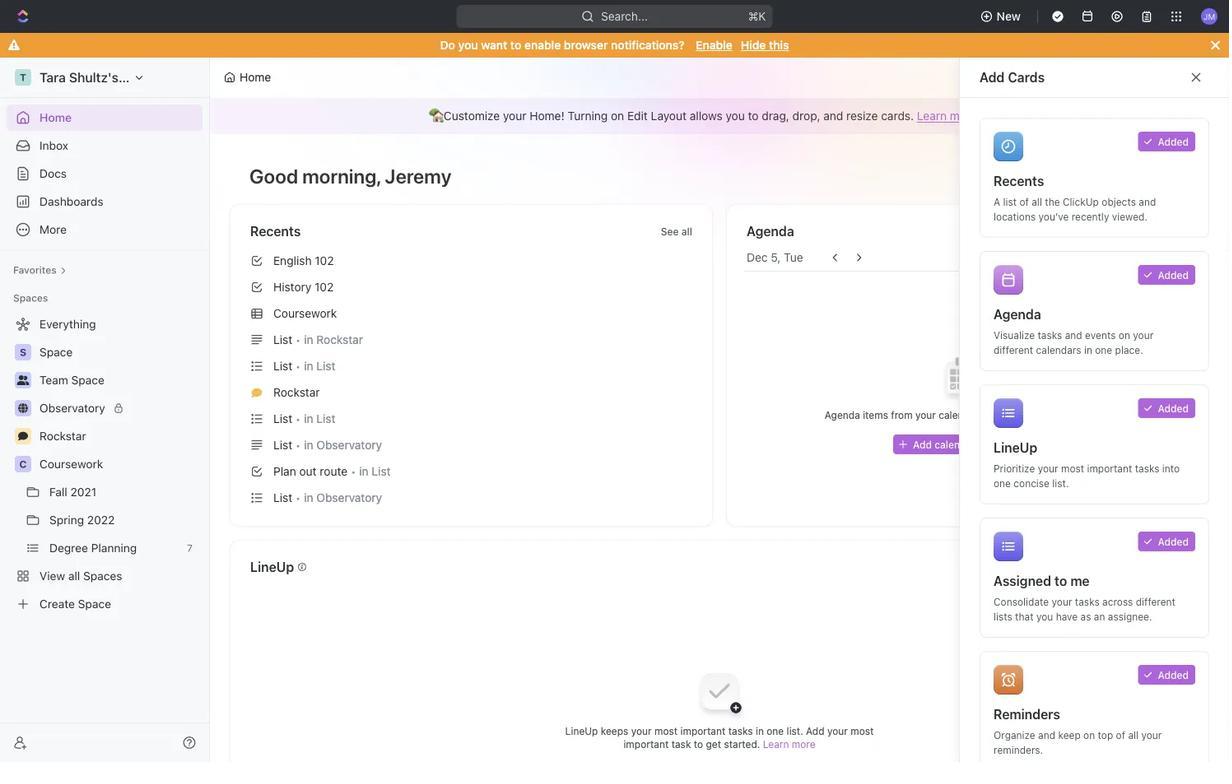 Task type: locate. For each thing, give the bounding box(es) containing it.
1 vertical spatial on
[[1119, 329, 1130, 341]]

0 horizontal spatial add
[[806, 725, 825, 737]]

added for recents
[[1158, 136, 1189, 147]]

of right top on the bottom right of page
[[1116, 729, 1125, 741]]

0 horizontal spatial you
[[458, 38, 478, 52]]

coursework up fall 2021
[[40, 457, 103, 471]]

lineup inside lineup prioritize your most important tasks into one concise list.
[[994, 440, 1037, 456]]

sidebar navigation
[[0, 58, 213, 762]]

important inside lineup prioritize your most important tasks into one concise list.
[[1087, 463, 1132, 474]]

one down prioritize
[[994, 477, 1011, 489]]

2 vertical spatial on
[[1083, 729, 1095, 741]]

on inside 'agenda visualize tasks and events on your different calendars in one place.'
[[1119, 329, 1130, 341]]

one inside 'agenda visualize tasks and events on your different calendars in one place.'
[[1095, 344, 1112, 356]]

more right cards.
[[950, 109, 977, 123]]

0 horizontal spatial learn
[[763, 738, 789, 750]]

1 vertical spatial learn
[[763, 738, 789, 750]]

all right top on the bottom right of page
[[1128, 729, 1139, 741]]

0 vertical spatial list • in observatory
[[273, 438, 382, 452]]

lineup for lineup prioritize your most important tasks into one concise list.
[[994, 440, 1037, 456]]

recents up the english
[[250, 224, 301, 239]]

concise
[[1014, 477, 1050, 489]]

0 horizontal spatial most
[[654, 725, 678, 737]]

1 horizontal spatial learn more link
[[917, 109, 977, 123]]

0 vertical spatial recents
[[994, 173, 1044, 189]]

2 vertical spatial space
[[78, 597, 111, 611]]

jeremy
[[385, 165, 452, 188]]

0 horizontal spatial one
[[767, 725, 784, 737]]

recents inside recents a list of all the clickup objects and locations you've recently viewed.
[[994, 173, 1044, 189]]

add left calendar
[[913, 439, 932, 450]]

coursework link
[[244, 300, 699, 327], [40, 451, 199, 477]]

tree
[[7, 311, 203, 617]]

1 vertical spatial calendars
[[939, 409, 984, 421]]

0 vertical spatial coursework
[[273, 307, 337, 320]]

2 102 from the top
[[315, 280, 334, 294]]

1 vertical spatial lineup
[[250, 559, 294, 575]]

0 vertical spatial list.
[[1052, 477, 1069, 489]]

lineup for lineup
[[250, 559, 294, 575]]

on for 🏡
[[611, 109, 624, 123]]

• inside list • in rockstar
[[296, 334, 301, 346]]

most for lineup prioritize your most important tasks into one concise list.
[[1061, 463, 1084, 474]]

lineup inside lineup keeps your most important tasks in one list. add your most important task to get started.
[[565, 725, 598, 737]]

⌘k
[[748, 9, 766, 23]]

0 vertical spatial rockstar link
[[244, 380, 699, 406]]

1 vertical spatial agenda
[[994, 307, 1041, 322]]

0 horizontal spatial spaces
[[13, 292, 48, 304]]

5 added button from the top
[[1138, 665, 1195, 685]]

0 vertical spatial agenda
[[747, 224, 794, 239]]

1 vertical spatial list.
[[787, 725, 803, 737]]

will
[[987, 409, 1002, 421]]

0 vertical spatial of
[[1019, 196, 1029, 207]]

list • in observatory up plan out route • in list
[[273, 438, 382, 452]]

calendars
[[1036, 344, 1081, 356], [939, 409, 984, 421]]

your inside alert
[[503, 109, 526, 123]]

0 horizontal spatial coursework link
[[40, 451, 199, 477]]

edit left 'layout:'
[[1019, 70, 1039, 84]]

space right team
[[71, 373, 104, 387]]

0 horizontal spatial learn more link
[[763, 738, 815, 750]]

important down the keeps at the bottom
[[624, 738, 669, 750]]

102 inside 'history 102' link
[[315, 280, 334, 294]]

your inside reminders organize and keep on top of all your reminders.
[[1141, 729, 1162, 741]]

recents up list
[[994, 173, 1044, 189]]

alert containing 🏡 customize your home! turning on edit layout allows you to drag, drop, and resize cards.
[[210, 98, 1229, 134]]

alert
[[210, 98, 1229, 134]]

observatory down route
[[316, 491, 382, 505]]

route
[[320, 465, 348, 478]]

do
[[440, 38, 455, 52]]

1 horizontal spatial different
[[1136, 596, 1175, 608]]

0 horizontal spatial coursework
[[40, 457, 103, 471]]

0 vertical spatial space
[[40, 345, 73, 359]]

102 inside english 102 'link'
[[315, 254, 334, 268]]

2 vertical spatial rockstar
[[40, 429, 86, 443]]

0 horizontal spatial home
[[40, 111, 72, 124]]

want
[[481, 38, 507, 52]]

spaces down favorites
[[13, 292, 48, 304]]

list • in observatory
[[273, 438, 382, 452], [273, 491, 382, 505]]

space for create
[[78, 597, 111, 611]]

added button down into
[[1138, 532, 1195, 552]]

add inside lineup keeps your most important tasks in one list. add your most important task to get started.
[[806, 725, 825, 737]]

learn more link inside alert
[[917, 109, 977, 123]]

more
[[40, 223, 67, 236]]

0 horizontal spatial rockstar link
[[40, 423, 199, 449]]

1 added button from the top
[[1138, 132, 1195, 151]]

add
[[980, 70, 1005, 85], [913, 439, 932, 450], [806, 725, 825, 737]]

and inside 'agenda visualize tasks and events on your different calendars in one place.'
[[1065, 329, 1082, 341]]

rockstar down history 102 in the left of the page
[[316, 333, 363, 347]]

1 horizontal spatial agenda
[[825, 409, 860, 421]]

team space
[[40, 373, 104, 387]]

learn
[[917, 109, 947, 123], [763, 738, 789, 750]]

degree planning
[[49, 541, 137, 555]]

of right list
[[1019, 196, 1029, 207]]

0 horizontal spatial edit
[[627, 109, 648, 123]]

events
[[1085, 329, 1116, 341]]

space for team
[[71, 373, 104, 387]]

assigned to me image
[[994, 532, 1023, 561]]

calendars up calendar
[[939, 409, 984, 421]]

agenda for agenda visualize tasks and events on your different calendars in one place.
[[994, 307, 1041, 322]]

rockstar right comment image
[[40, 429, 86, 443]]

to right want
[[510, 38, 521, 52]]

a
[[994, 196, 1000, 207]]

agenda for agenda items from your calendars will show here.
[[825, 409, 860, 421]]

globe image
[[18, 403, 28, 413]]

and left keep
[[1038, 729, 1055, 741]]

important left into
[[1087, 463, 1132, 474]]

space up team
[[40, 345, 73, 359]]

1 horizontal spatial most
[[851, 725, 874, 737]]

0 vertical spatial learn more link
[[917, 109, 977, 123]]

and inside recents a list of all the clickup objects and locations you've recently viewed.
[[1139, 196, 1156, 207]]

spaces up create space link
[[83, 569, 122, 583]]

consolidate
[[994, 596, 1049, 608]]

2 vertical spatial you
[[1036, 611, 1053, 622]]

coursework link down english 102 'link'
[[244, 300, 699, 327]]

list • in observatory down plan out route • in list
[[273, 491, 382, 505]]

learn right cards.
[[917, 109, 947, 123]]

view
[[40, 569, 65, 583]]

to left get
[[694, 738, 703, 750]]

of
[[1019, 196, 1029, 207], [1116, 729, 1125, 741]]

you
[[458, 38, 478, 52], [726, 109, 745, 123], [1036, 611, 1053, 622]]

most
[[1061, 463, 1084, 474], [654, 725, 678, 737], [851, 725, 874, 737]]

one inside lineup prioritize your most important tasks into one concise list.
[[994, 477, 1011, 489]]

from
[[891, 409, 913, 421]]

reminders image
[[994, 665, 1023, 695]]

added button down assignee.
[[1138, 665, 1195, 685]]

allows
[[690, 109, 723, 123]]

calendars inside 'agenda visualize tasks and events on your different calendars in one place.'
[[1036, 344, 1081, 356]]

and left events at the top of the page
[[1065, 329, 1082, 341]]

one
[[1095, 344, 1112, 356], [994, 477, 1011, 489], [767, 725, 784, 737]]

clickup
[[1063, 196, 1099, 207]]

added button down manage cards 'button'
[[1138, 132, 1195, 151]]

tasks for to
[[1075, 596, 1100, 608]]

4 added from the top
[[1158, 536, 1189, 547]]

1 horizontal spatial cards
[[1180, 70, 1213, 84]]

add for add cards
[[980, 70, 1005, 85]]

0 vertical spatial spaces
[[13, 292, 48, 304]]

cards right manage
[[1180, 70, 1213, 84]]

more button
[[7, 217, 203, 243]]

list • in list down list • in rockstar
[[273, 359, 335, 373]]

1 vertical spatial important
[[680, 725, 726, 737]]

learn right started.
[[763, 738, 789, 750]]

0 vertical spatial list • in list
[[273, 359, 335, 373]]

edit left layout
[[627, 109, 648, 123]]

1 horizontal spatial recents
[[994, 173, 1044, 189]]

3 added button from the top
[[1138, 398, 1195, 418]]

observatory down team space
[[40, 401, 105, 415]]

agenda for agenda
[[747, 224, 794, 239]]

0 vertical spatial add
[[980, 70, 1005, 85]]

1 vertical spatial learn more link
[[763, 738, 815, 750]]

on left top on the bottom right of page
[[1083, 729, 1095, 741]]

calendars up here.
[[1036, 344, 1081, 356]]

0 vertical spatial one
[[1095, 344, 1112, 356]]

cards down new
[[1008, 70, 1045, 85]]

coursework link up fall 2021 link at bottom
[[40, 451, 199, 477]]

rockstar right comment icon
[[273, 386, 320, 399]]

0 horizontal spatial more
[[792, 738, 815, 750]]

team space link
[[40, 367, 199, 393]]

0 vertical spatial calendars
[[1036, 344, 1081, 356]]

0 horizontal spatial lineup
[[250, 559, 294, 575]]

2 vertical spatial one
[[767, 725, 784, 737]]

learn more link
[[917, 109, 977, 123], [763, 738, 815, 750]]

4 added button from the top
[[1138, 532, 1195, 552]]

0 vertical spatial lineup
[[994, 440, 1037, 456]]

resize
[[846, 109, 878, 123]]

different inside 'agenda visualize tasks and events on your different calendars in one place.'
[[994, 344, 1033, 356]]

1 102 from the top
[[315, 254, 334, 268]]

tasks inside assigned to me consolidate your tasks across different lists that you have as an assignee.
[[1075, 596, 1100, 608]]

coursework down history 102 in the left of the page
[[273, 307, 337, 320]]

2 list • in observatory from the top
[[273, 491, 382, 505]]

of inside recents a list of all the clickup objects and locations you've recently viewed.
[[1019, 196, 1029, 207]]

drag,
[[762, 109, 789, 123]]

more right started.
[[792, 738, 815, 750]]

all inside reminders organize and keep on top of all your reminders.
[[1128, 729, 1139, 741]]

user group image
[[17, 375, 29, 385]]

coursework, , element
[[15, 456, 31, 473]]

manage
[[1134, 70, 1177, 84]]

manage cards button
[[1124, 64, 1222, 91]]

layout:
[[1042, 70, 1081, 84]]

list • in list up out at the bottom left of the page
[[273, 412, 335, 426]]

1 horizontal spatial on
[[1083, 729, 1095, 741]]

learn more link right cards.
[[917, 109, 977, 123]]

cards for add cards
[[1008, 70, 1045, 85]]

list. up learn more
[[787, 725, 803, 737]]

all left the
[[1032, 196, 1042, 207]]

tara
[[40, 70, 66, 85]]

added button up into
[[1138, 398, 1195, 418]]

top
[[1098, 729, 1113, 741]]

1 vertical spatial list • in list
[[273, 412, 335, 426]]

1 horizontal spatial lineup
[[565, 725, 598, 737]]

you right that
[[1036, 611, 1053, 622]]

in inside 'agenda visualize tasks and events on your different calendars in one place.'
[[1084, 344, 1092, 356]]

1 vertical spatial add
[[913, 439, 932, 450]]

new
[[997, 9, 1021, 23]]

tasks inside lineup keeps your most important tasks in one list. add your most important task to get started.
[[728, 725, 753, 737]]

important up get
[[680, 725, 726, 737]]

1 vertical spatial coursework
[[40, 457, 103, 471]]

tree containing everything
[[7, 311, 203, 617]]

different inside assigned to me consolidate your tasks across different lists that you have as an assignee.
[[1136, 596, 1175, 608]]

different down visualize
[[994, 344, 1033, 356]]

recently
[[1072, 211, 1109, 222]]

history 102 link
[[244, 274, 699, 300]]

home inside sidebar navigation
[[40, 111, 72, 124]]

different up assignee.
[[1136, 596, 1175, 608]]

3 added from the top
[[1158, 403, 1189, 414]]

0 horizontal spatial agenda
[[747, 224, 794, 239]]

edit
[[1019, 70, 1039, 84], [627, 109, 648, 123]]

🏡 customize your home! turning on edit layout allows you to drag, drop, and resize cards. learn more
[[429, 109, 977, 123]]

added button for lineup
[[1138, 398, 1195, 418]]

0 vertical spatial more
[[950, 109, 977, 123]]

0 horizontal spatial calendars
[[939, 409, 984, 421]]

add for add calendar integrations
[[913, 439, 932, 450]]

0 vertical spatial you
[[458, 38, 478, 52]]

2 horizontal spatial on
[[1119, 329, 1130, 341]]

one down events at the top of the page
[[1095, 344, 1112, 356]]

add left edit layout:
[[980, 70, 1005, 85]]

hide
[[741, 38, 766, 52]]

spring 2022
[[49, 513, 115, 527]]

cards inside 'button'
[[1180, 70, 1213, 84]]

1 added from the top
[[1158, 136, 1189, 147]]

2 horizontal spatial agenda
[[994, 307, 1041, 322]]

1 horizontal spatial more
[[950, 109, 977, 123]]

added button down today
[[1138, 265, 1195, 285]]

2 vertical spatial important
[[624, 738, 669, 750]]

1 horizontal spatial add
[[913, 439, 932, 450]]

1 vertical spatial one
[[994, 477, 1011, 489]]

1 vertical spatial home
[[40, 111, 72, 124]]

• inside plan out route • in list
[[351, 466, 356, 478]]

2 horizontal spatial one
[[1095, 344, 1112, 356]]

customize
[[444, 109, 500, 123]]

most inside lineup prioritize your most important tasks into one concise list.
[[1061, 463, 1084, 474]]

1 horizontal spatial spaces
[[83, 569, 122, 583]]

on right turning at the top of the page
[[611, 109, 624, 123]]

team
[[40, 373, 68, 387]]

0 vertical spatial learn
[[917, 109, 947, 123]]

you inside alert
[[726, 109, 745, 123]]

2 vertical spatial add
[[806, 725, 825, 737]]

2 vertical spatial lineup
[[565, 725, 598, 737]]

102 for history 102
[[315, 280, 334, 294]]

1 horizontal spatial edit
[[1019, 70, 1039, 84]]

assigned
[[994, 573, 1051, 589]]

tasks up as
[[1075, 596, 1100, 608]]

important
[[1087, 463, 1132, 474], [680, 725, 726, 737], [624, 738, 669, 750]]

1 list • in observatory from the top
[[273, 438, 382, 452]]

102 right history
[[315, 280, 334, 294]]

one for lineup prioritize your most important tasks into one concise list.
[[994, 477, 1011, 489]]

102 right the english
[[315, 254, 334, 268]]

search...
[[601, 9, 648, 23]]

observatory up route
[[316, 438, 382, 452]]

add inside add calendar integrations button
[[913, 439, 932, 450]]

view all spaces
[[40, 569, 122, 583]]

observatory inside observatory link
[[40, 401, 105, 415]]

tasks right visualize
[[1038, 329, 1062, 341]]

1 vertical spatial coursework link
[[40, 451, 199, 477]]

rockstar
[[316, 333, 363, 347], [273, 386, 320, 399], [40, 429, 86, 443]]

manage cards
[[1134, 70, 1213, 84]]

space down "view all spaces" link
[[78, 597, 111, 611]]

edit inside alert
[[627, 109, 648, 123]]

recents
[[994, 173, 1044, 189], [250, 224, 301, 239]]

one for lineup keeps your most important tasks in one list. add your most important task to get started.
[[767, 725, 784, 737]]

learn more link right started.
[[763, 738, 815, 750]]

english 102 link
[[244, 248, 699, 274]]

1 vertical spatial different
[[1136, 596, 1175, 608]]

lists
[[994, 611, 1012, 622]]

1 horizontal spatial important
[[680, 725, 726, 737]]

english 102
[[273, 254, 334, 268]]

agenda inside 'agenda visualize tasks and events on your different calendars in one place.'
[[994, 307, 1041, 322]]

1 horizontal spatial coursework link
[[244, 300, 699, 327]]

tasks up started.
[[728, 725, 753, 737]]

added button for agenda
[[1138, 265, 1195, 285]]

to left me
[[1055, 573, 1067, 589]]

visualize
[[994, 329, 1035, 341]]

0 vertical spatial different
[[994, 344, 1033, 356]]

1 horizontal spatial learn
[[917, 109, 947, 123]]

0 vertical spatial observatory
[[40, 401, 105, 415]]

1 horizontal spatial you
[[726, 109, 745, 123]]

one inside lineup keeps your most important tasks in one list. add your most important task to get started.
[[767, 725, 784, 737]]

🏡
[[429, 109, 441, 123]]

1 horizontal spatial coursework
[[273, 307, 337, 320]]

2 horizontal spatial add
[[980, 70, 1005, 85]]

you right do
[[458, 38, 478, 52]]

2 vertical spatial agenda
[[825, 409, 860, 421]]

today button
[[1131, 248, 1172, 268]]

0 horizontal spatial of
[[1019, 196, 1029, 207]]

to left drag,
[[748, 109, 759, 123]]

browser
[[564, 38, 608, 52]]

create
[[40, 597, 75, 611]]

1 horizontal spatial rockstar link
[[244, 380, 699, 406]]

lineup prioritize your most important tasks into one concise list.
[[994, 440, 1180, 489]]

good
[[249, 165, 298, 188]]

important for lineup prioritize your most important tasks into one concise list.
[[1087, 463, 1132, 474]]

1 vertical spatial list • in observatory
[[273, 491, 382, 505]]

1 list • in list from the top
[[273, 359, 335, 373]]

degree planning link
[[49, 535, 180, 561]]

you right the allows
[[726, 109, 745, 123]]

on
[[611, 109, 624, 123], [1119, 329, 1130, 341], [1083, 729, 1095, 741]]

good morning, jeremy
[[249, 165, 452, 188]]

add up learn more
[[806, 725, 825, 737]]

1 vertical spatial space
[[71, 373, 104, 387]]

different for tasks
[[994, 344, 1033, 356]]

plan out route • in list
[[273, 465, 391, 478]]

all
[[1032, 196, 1042, 207], [681, 226, 692, 237], [68, 569, 80, 583], [1128, 729, 1139, 741]]

0 horizontal spatial recents
[[250, 224, 301, 239]]

0 horizontal spatial on
[[611, 109, 624, 123]]

2 added button from the top
[[1138, 265, 1195, 285]]

lineup keeps your most important tasks in one list. add your most important task to get started.
[[565, 725, 874, 750]]

add calendar integrations button
[[893, 435, 1042, 454]]

your inside 'agenda visualize tasks and events on your different calendars in one place.'
[[1133, 329, 1154, 341]]

tasks left into
[[1135, 463, 1159, 474]]

and right drop,
[[823, 109, 843, 123]]

jm button
[[1196, 3, 1222, 30]]

1 horizontal spatial one
[[994, 477, 1011, 489]]

and up the viewed.
[[1139, 196, 1156, 207]]

tasks inside lineup prioritize your most important tasks into one concise list.
[[1135, 463, 1159, 474]]

to inside assigned to me consolidate your tasks across different lists that you have as an assignee.
[[1055, 573, 1067, 589]]

one up learn more
[[767, 725, 784, 737]]

history 102
[[273, 280, 334, 294]]

your inside lineup prioritize your most important tasks into one concise list.
[[1038, 463, 1058, 474]]

on up place. on the right top of the page
[[1119, 329, 1130, 341]]

add calendar integrations
[[913, 439, 1036, 450]]

1 vertical spatial you
[[726, 109, 745, 123]]

5 added from the top
[[1158, 669, 1189, 681]]

2 horizontal spatial you
[[1036, 611, 1053, 622]]

list. right concise
[[1052, 477, 1069, 489]]

list. inside lineup prioritize your most important tasks into one concise list.
[[1052, 477, 1069, 489]]

space, , element
[[15, 344, 31, 361]]

spaces
[[13, 292, 48, 304], [83, 569, 122, 583]]

2 added from the top
[[1158, 269, 1189, 281]]

objects
[[1102, 196, 1136, 207]]

all right view
[[68, 569, 80, 583]]

do you want to enable browser notifications? enable hide this
[[440, 38, 789, 52]]

on for agenda
[[1119, 329, 1130, 341]]

1 vertical spatial spaces
[[83, 569, 122, 583]]

all right see
[[681, 226, 692, 237]]

1 horizontal spatial of
[[1116, 729, 1125, 741]]

lineup for lineup keeps your most important tasks in one list. add your most important task to get started.
[[565, 725, 598, 737]]

1 vertical spatial recents
[[250, 224, 301, 239]]

0 vertical spatial edit
[[1019, 70, 1039, 84]]



Task type: describe. For each thing, give the bounding box(es) containing it.
recents for recents a list of all the clickup objects and locations you've recently viewed.
[[994, 173, 1044, 189]]

enable
[[696, 38, 732, 52]]

shultz's
[[69, 70, 119, 85]]

and inside reminders organize and keep on top of all your reminders.
[[1038, 729, 1055, 741]]

and inside alert
[[823, 109, 843, 123]]

1 vertical spatial more
[[792, 738, 815, 750]]

integrations
[[979, 439, 1036, 450]]

added for reminders
[[1158, 669, 1189, 681]]

1 vertical spatial rockstar
[[273, 386, 320, 399]]

see all
[[661, 226, 692, 237]]

rockstar inside sidebar navigation
[[40, 429, 86, 443]]

learn more link for lineup keeps your most important tasks in one list. add your most important task to get started.
[[763, 738, 815, 750]]

102 for english 102
[[315, 254, 334, 268]]

reminders.
[[994, 744, 1043, 756]]

t
[[20, 72, 26, 83]]

into
[[1162, 463, 1180, 474]]

get
[[706, 738, 721, 750]]

2 vertical spatial observatory
[[316, 491, 382, 505]]

recents for recents
[[250, 224, 301, 239]]

tara shultz's workspace, , element
[[15, 69, 31, 86]]

that
[[1015, 611, 1034, 622]]

recents image
[[994, 132, 1023, 161]]

create space link
[[7, 591, 199, 617]]

keep
[[1058, 729, 1081, 741]]

all inside button
[[681, 226, 692, 237]]

reminders
[[994, 707, 1060, 722]]

all inside recents a list of all the clickup objects and locations you've recently viewed.
[[1032, 196, 1042, 207]]

everything
[[40, 317, 96, 331]]

in inside lineup keeps your most important tasks in one list. add your most important task to get started.
[[756, 725, 764, 737]]

important for lineup keeps your most important tasks in one list. add your most important task to get started.
[[680, 725, 726, 737]]

see
[[661, 226, 679, 237]]

plan
[[273, 465, 296, 478]]

agenda items from your calendars will show here.
[[825, 409, 1058, 421]]

locations
[[994, 211, 1036, 222]]

workspace
[[122, 70, 190, 85]]

docs link
[[7, 161, 203, 187]]

started.
[[724, 738, 760, 750]]

to inside lineup keeps your most important tasks in one list. add your most important task to get started.
[[694, 738, 703, 750]]

added button for reminders
[[1138, 665, 1195, 685]]

home link
[[7, 105, 203, 131]]

list. inside lineup keeps your most important tasks in one list. add your most important task to get started.
[[787, 725, 803, 737]]

added for agenda
[[1158, 269, 1189, 281]]

show
[[1005, 409, 1029, 421]]

favorites button
[[7, 260, 73, 280]]

keeps
[[601, 725, 628, 737]]

on inside reminders organize and keep on top of all your reminders.
[[1083, 729, 1095, 741]]

add cards
[[980, 70, 1045, 85]]

docs
[[40, 167, 67, 180]]

0 vertical spatial coursework link
[[244, 300, 699, 327]]

everything link
[[7, 311, 199, 338]]

degree
[[49, 541, 88, 555]]

fall 2021
[[49, 485, 96, 499]]

layout
[[651, 109, 687, 123]]

tara shultz's workspace
[[40, 70, 190, 85]]

lineup image
[[994, 398, 1023, 428]]

view all spaces link
[[7, 563, 199, 589]]

history
[[273, 280, 311, 294]]

the
[[1045, 196, 1060, 207]]

tasks inside 'agenda visualize tasks and events on your different calendars in one place.'
[[1038, 329, 1062, 341]]

today
[[1137, 252, 1166, 263]]

c
[[19, 459, 27, 470]]

observatory link
[[40, 395, 199, 421]]

your inside assigned to me consolidate your tasks across different lists that you have as an assignee.
[[1052, 596, 1072, 608]]

2 list • in list from the top
[[273, 412, 335, 426]]

1 vertical spatial observatory
[[316, 438, 382, 452]]

all inside sidebar navigation
[[68, 569, 80, 583]]

list • in rockstar
[[273, 333, 363, 347]]

added for lineup
[[1158, 403, 1189, 414]]

out
[[299, 465, 317, 478]]

learn more link for 🏡 customize your home! turning on edit layout allows you to drag, drop, and resize cards.
[[917, 109, 977, 123]]

added for assigned to me
[[1158, 536, 1189, 547]]

me
[[1070, 573, 1090, 589]]

task
[[671, 738, 691, 750]]

list
[[1003, 196, 1017, 207]]

turning
[[568, 109, 608, 123]]

to inside alert
[[748, 109, 759, 123]]

of inside reminders organize and keep on top of all your reminders.
[[1116, 729, 1125, 741]]

jm
[[1203, 11, 1215, 21]]

home!
[[530, 109, 565, 123]]

you've
[[1039, 211, 1069, 222]]

notifications?
[[611, 38, 685, 52]]

different for me
[[1136, 596, 1175, 608]]

tree inside sidebar navigation
[[7, 311, 203, 617]]

comment image
[[18, 431, 28, 441]]

inbox link
[[7, 133, 203, 159]]

as
[[1081, 611, 1091, 622]]

coursework inside sidebar navigation
[[40, 457, 103, 471]]

english
[[273, 254, 312, 268]]

agenda image
[[994, 265, 1023, 295]]

cards for manage cards
[[1180, 70, 1213, 84]]

space link
[[40, 339, 199, 366]]

see all button
[[654, 221, 699, 241]]

here.
[[1032, 409, 1055, 421]]

more inside alert
[[950, 109, 977, 123]]

an
[[1094, 611, 1105, 622]]

tasks for keeps
[[728, 725, 753, 737]]

calendar
[[935, 439, 976, 450]]

spring 2022 link
[[49, 507, 199, 533]]

learn inside alert
[[917, 109, 947, 123]]

0 vertical spatial rockstar
[[316, 333, 363, 347]]

assigned to me consolidate your tasks across different lists that you have as an assignee.
[[994, 573, 1175, 622]]

s
[[20, 347, 26, 358]]

place.
[[1115, 344, 1143, 356]]

planning
[[91, 541, 137, 555]]

most for lineup keeps your most important tasks in one list. add your most important task to get started.
[[654, 725, 678, 737]]

prioritize
[[994, 463, 1035, 474]]

7
[[187, 542, 193, 554]]

you inside assigned to me consolidate your tasks across different lists that you have as an assignee.
[[1036, 611, 1053, 622]]

edit layout:
[[1019, 70, 1081, 84]]

new button
[[974, 3, 1031, 30]]

comment image
[[252, 388, 262, 398]]

added button for assigned to me
[[1138, 532, 1195, 552]]

viewed.
[[1112, 211, 1148, 222]]

added button for recents
[[1138, 132, 1195, 151]]

morning,
[[302, 165, 381, 188]]

1 horizontal spatial home
[[240, 70, 271, 84]]

create space
[[40, 597, 111, 611]]

tasks for prioritize
[[1135, 463, 1159, 474]]

have
[[1056, 611, 1078, 622]]

items
[[863, 409, 888, 421]]



Task type: vqa. For each thing, say whether or not it's contained in the screenshot.


